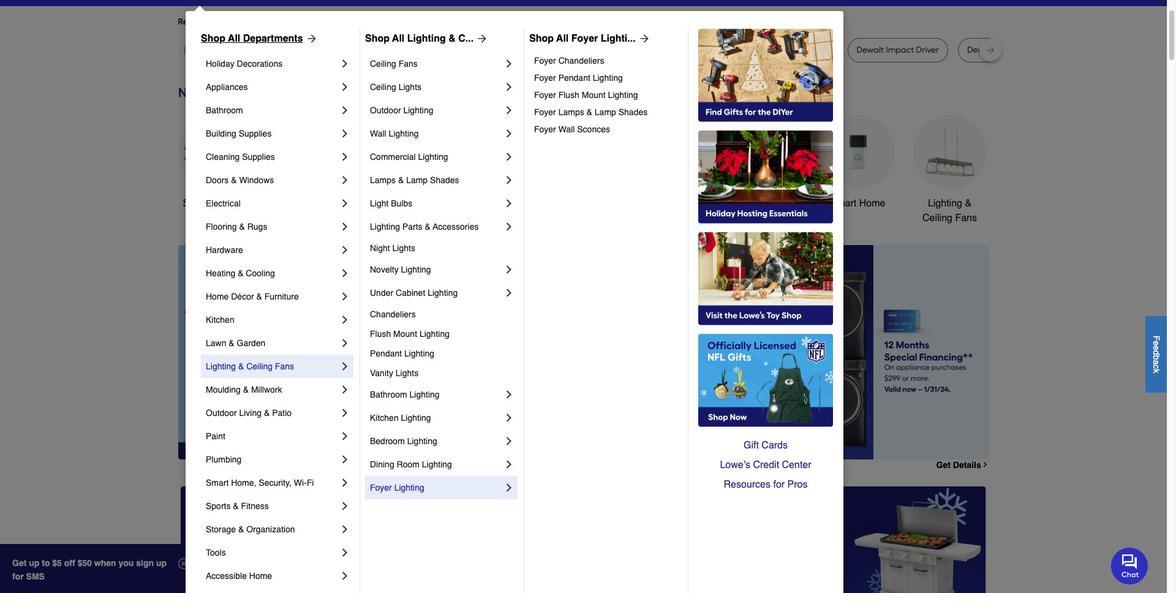 Task type: locate. For each thing, give the bounding box(es) containing it.
0 vertical spatial decorations
[[237, 59, 283, 69]]

1 vertical spatial get
[[12, 558, 27, 568]]

0 horizontal spatial bathroom
[[206, 105, 243, 115]]

off
[[64, 558, 75, 568]]

1 horizontal spatial arrow right image
[[636, 32, 650, 45]]

0 horizontal spatial outdoor
[[206, 408, 237, 418]]

1 horizontal spatial chandeliers
[[559, 56, 604, 66]]

get left details at the right bottom
[[936, 460, 951, 470]]

home inside the accessible home link
[[249, 571, 272, 581]]

foyer down foyer pendant lighting
[[534, 90, 556, 100]]

holiday decorations
[[206, 59, 283, 69]]

2 horizontal spatial tools
[[677, 198, 700, 209]]

foyer inside foyer flush mount lighting link
[[534, 90, 556, 100]]

dewalt drill bit
[[322, 45, 378, 55]]

ceiling fans link
[[370, 52, 503, 75]]

2 drill from the left
[[581, 45, 596, 55]]

None search field
[[456, 0, 791, 8]]

get inside get up to $5 off $50 when you sign up for sms
[[12, 558, 27, 568]]

0 vertical spatial supplies
[[239, 129, 272, 138]]

lights down "arrow left" image
[[396, 368, 419, 378]]

kitchen up lawn on the left bottom of page
[[206, 315, 234, 325]]

more
[[314, 17, 334, 27]]

outdoor tools & equipment
[[639, 198, 709, 224]]

lighting inside lighting & ceiling fans
[[928, 198, 962, 209]]

mount up pendant lighting
[[393, 329, 417, 339]]

& inside storage & organization link
[[238, 524, 244, 534]]

0 horizontal spatial impact
[[488, 45, 516, 55]]

decorations for holiday
[[237, 59, 283, 69]]

0 horizontal spatial home
[[206, 292, 229, 301]]

christmas
[[468, 198, 512, 209]]

foyer for foyer lamps & lamp shades
[[534, 107, 556, 117]]

tools up 'parts'
[[387, 198, 410, 209]]

0 horizontal spatial smart
[[206, 478, 229, 488]]

1 vertical spatial lamps
[[370, 175, 396, 185]]

shades up the foyer wall sconces 'link'
[[619, 107, 648, 117]]

lighting parts & accessories
[[370, 222, 479, 232]]

chevron right image for dining room lighting
[[503, 458, 515, 471]]

scroll to item #2 image
[[662, 437, 691, 442]]

shop all foyer lighti...
[[529, 33, 636, 44]]

4 bit from the left
[[1013, 45, 1023, 55]]

foyer inside foyer pendant lighting link
[[534, 73, 556, 83]]

a
[[1152, 360, 1162, 364]]

0 vertical spatial tools link
[[362, 115, 435, 211]]

1 vertical spatial home
[[206, 292, 229, 301]]

foyer chandeliers link
[[534, 52, 679, 69]]

outdoor up equipment
[[639, 198, 675, 209]]

1 impact from the left
[[488, 45, 516, 55]]

f e e d b a c k
[[1152, 335, 1162, 373]]

0 vertical spatial lights
[[399, 82, 422, 92]]

foyer inside 'link'
[[534, 124, 556, 134]]

0 vertical spatial get
[[936, 460, 951, 470]]

mount up foyer lamps & lamp shades
[[582, 90, 606, 100]]

0 vertical spatial lamps
[[559, 107, 584, 117]]

bit for dewalt drill bit set
[[1013, 45, 1023, 55]]

1 horizontal spatial lighting & ceiling fans
[[923, 198, 977, 224]]

sports
[[206, 501, 231, 511]]

lamps up light
[[370, 175, 396, 185]]

0 horizontal spatial mount
[[393, 329, 417, 339]]

0 horizontal spatial bathroom link
[[206, 99, 339, 122]]

kitchen for kitchen lighting
[[370, 413, 399, 423]]

chandeliers
[[559, 56, 604, 66], [370, 309, 416, 319]]

0 horizontal spatial set
[[610, 45, 623, 55]]

you inside "link"
[[398, 17, 413, 27]]

sports & fitness
[[206, 501, 269, 511]]

1 vertical spatial smart
[[206, 478, 229, 488]]

dewalt
[[322, 45, 349, 55], [704, 45, 731, 55], [857, 45, 884, 55], [967, 45, 995, 55]]

0 horizontal spatial decorations
[[237, 59, 283, 69]]

1 horizontal spatial home
[[249, 571, 272, 581]]

patio
[[272, 408, 292, 418]]

chevron right image for bathroom lighting
[[503, 388, 515, 401]]

tools down storage
[[206, 548, 226, 558]]

up right sign
[[156, 558, 167, 568]]

f e e d b a c k button
[[1146, 316, 1167, 392]]

2 horizontal spatial home
[[859, 198, 886, 209]]

foyer pendant lighting link
[[534, 69, 679, 86]]

0 horizontal spatial tools link
[[206, 541, 339, 564]]

chevron right image for cleaning supplies
[[339, 151, 351, 163]]

up to 35 percent off select small appliances. image
[[456, 486, 711, 593]]

shop for shop all lighting & c...
[[365, 33, 390, 44]]

3 impact from the left
[[886, 45, 914, 55]]

0 vertical spatial chandeliers
[[559, 56, 604, 66]]

light bulbs
[[370, 198, 412, 208]]

outdoor down moulding
[[206, 408, 237, 418]]

1 drill from the left
[[351, 45, 366, 55]]

home inside smart home link
[[859, 198, 886, 209]]

equipment
[[651, 213, 698, 224]]

lawn & garden
[[206, 338, 265, 348]]

2 horizontal spatial fans
[[955, 213, 977, 224]]

2 vertical spatial fans
[[275, 361, 294, 371]]

1 vertical spatial tools link
[[206, 541, 339, 564]]

1 vertical spatial shades
[[430, 175, 459, 185]]

& inside the foyer lamps & lamp shades link
[[587, 107, 592, 117]]

building supplies link
[[206, 122, 339, 145]]

lamps & lamp shades link
[[370, 168, 503, 192]]

home for smart home
[[859, 198, 886, 209]]

2 horizontal spatial outdoor
[[639, 198, 675, 209]]

supplies up "cleaning supplies"
[[239, 129, 272, 138]]

pendant down the foyer chandeliers
[[559, 73, 591, 83]]

1 vertical spatial outdoor
[[639, 198, 675, 209]]

1 horizontal spatial lighting & ceiling fans link
[[913, 115, 987, 225]]

arrow right image inside shop all foyer lighti... link
[[636, 32, 650, 45]]

lights
[[399, 82, 422, 92], [392, 243, 415, 253], [396, 368, 419, 378]]

flush mount lighting link
[[370, 324, 515, 344]]

chevron right image
[[339, 58, 351, 70], [503, 58, 515, 70], [339, 81, 351, 93], [503, 81, 515, 93], [503, 104, 515, 116], [339, 151, 351, 163], [503, 151, 515, 163], [339, 174, 351, 186], [503, 174, 515, 186], [339, 197, 351, 210], [503, 197, 515, 210], [503, 221, 515, 233], [503, 263, 515, 276], [339, 314, 351, 326], [339, 360, 351, 372], [339, 384, 351, 396], [503, 388, 515, 401], [339, 407, 351, 419], [339, 430, 351, 442], [503, 435, 515, 447], [339, 453, 351, 466], [981, 461, 989, 469], [339, 477, 351, 489], [339, 500, 351, 512]]

bathroom lighting link
[[370, 383, 503, 406]]

lamps
[[559, 107, 584, 117], [370, 175, 396, 185]]

1 horizontal spatial get
[[936, 460, 951, 470]]

drill
[[351, 45, 366, 55], [581, 45, 596, 55], [733, 45, 747, 55], [997, 45, 1011, 55]]

1 horizontal spatial set
[[1025, 45, 1038, 55]]

more suggestions for you
[[314, 17, 413, 27]]

wall up commercial
[[370, 129, 386, 138]]

lamp up the foyer wall sconces 'link'
[[595, 107, 616, 117]]

1 horizontal spatial wall
[[559, 124, 575, 134]]

you up "shop all lighting & c..."
[[398, 17, 413, 27]]

3 drill from the left
[[733, 45, 747, 55]]

get details
[[936, 460, 981, 470]]

1 horizontal spatial outdoor
[[370, 105, 401, 115]]

0 horizontal spatial wall
[[370, 129, 386, 138]]

chandeliers link
[[370, 304, 515, 324]]

chevron right image for appliances
[[339, 81, 351, 93]]

dewalt for dewalt impact driver
[[857, 45, 884, 55]]

dewalt for dewalt drill bit set
[[967, 45, 995, 55]]

2 vertical spatial lights
[[396, 368, 419, 378]]

chevron right image for moulding & millwork
[[339, 384, 351, 396]]

2 impact from the left
[[776, 45, 804, 55]]

impact driver bit
[[488, 45, 553, 55]]

lights for ceiling lights
[[399, 82, 422, 92]]

lamps up the foyer wall sconces
[[559, 107, 584, 117]]

1 horizontal spatial shades
[[619, 107, 648, 117]]

up to 30 percent off select grills and accessories. image
[[731, 486, 987, 593]]

chevron right image for hardware
[[339, 244, 351, 256]]

lamp
[[595, 107, 616, 117], [406, 175, 428, 185]]

chevron right image for foyer lighting
[[503, 482, 515, 494]]

foyer down recommended searches for you heading
[[571, 33, 598, 44]]

1 horizontal spatial shop
[[365, 33, 390, 44]]

1 horizontal spatial bathroom link
[[729, 115, 803, 211]]

0 vertical spatial lighting & ceiling fans
[[923, 198, 977, 224]]

0 vertical spatial fans
[[399, 59, 418, 69]]

flush mount lighting
[[370, 329, 450, 339]]

1 vertical spatial pendant
[[370, 349, 402, 358]]

get for get details
[[936, 460, 951, 470]]

recommended searches for you heading
[[178, 16, 989, 28]]

outdoor up wall lighting at left top
[[370, 105, 401, 115]]

for inside get up to $5 off $50 when you sign up for sms
[[12, 572, 24, 581]]

commercial lighting link
[[370, 145, 503, 168]]

all up the foyer chandeliers
[[556, 33, 569, 44]]

accessible home link
[[206, 564, 339, 588]]

1 horizontal spatial fans
[[399, 59, 418, 69]]

hardware
[[206, 245, 243, 255]]

shop all deals
[[183, 198, 247, 209]]

lights for vanity lights
[[396, 368, 419, 378]]

1 vertical spatial mount
[[393, 329, 417, 339]]

f
[[1152, 335, 1162, 341]]

decorations
[[237, 59, 283, 69], [464, 213, 517, 224]]

pendant
[[559, 73, 591, 83], [370, 349, 402, 358]]

tools up equipment
[[677, 198, 700, 209]]

supplies for cleaning supplies
[[242, 152, 275, 162]]

foyer
[[571, 33, 598, 44], [534, 56, 556, 66], [534, 73, 556, 83], [534, 90, 556, 100], [534, 107, 556, 117], [534, 124, 556, 134], [370, 483, 392, 493]]

chevron right image inside get details link
[[981, 461, 989, 469]]

arrow right image inside shop all departments link
[[303, 32, 318, 45]]

holiday hosting essentials. image
[[698, 130, 833, 224]]

lighting & ceiling fans link
[[913, 115, 987, 225], [206, 355, 339, 378]]

lighting
[[407, 33, 446, 44], [593, 73, 623, 83], [608, 90, 638, 100], [403, 105, 433, 115], [389, 129, 419, 138], [418, 152, 448, 162], [928, 198, 962, 209], [370, 222, 400, 232], [401, 265, 431, 274], [428, 288, 458, 298], [420, 329, 450, 339], [404, 349, 434, 358], [206, 361, 236, 371], [410, 390, 440, 399], [401, 413, 431, 423], [407, 436, 437, 446], [422, 459, 452, 469], [394, 483, 424, 493]]

dewalt drill bit set
[[967, 45, 1038, 55]]

0 horizontal spatial lighting & ceiling fans link
[[206, 355, 339, 378]]

all down recommended searches for you
[[228, 33, 240, 44]]

1 vertical spatial decorations
[[464, 213, 517, 224]]

0 horizontal spatial chandeliers
[[370, 309, 416, 319]]

chevron right image for holiday decorations
[[339, 58, 351, 70]]

1 bit from the left
[[368, 45, 378, 55]]

pendant lighting
[[370, 349, 434, 358]]

arrow right image
[[303, 32, 318, 45], [636, 32, 650, 45], [966, 352, 979, 364]]

& inside the "home décor & furniture" link
[[256, 292, 262, 301]]

ceiling fans
[[370, 59, 418, 69]]

2 bit from the left
[[543, 45, 553, 55]]

outdoor inside outdoor tools & equipment
[[639, 198, 675, 209]]

1 horizontal spatial driver
[[806, 45, 829, 55]]

2 horizontal spatial shop
[[529, 33, 554, 44]]

foyer down 'impact driver bit'
[[534, 56, 556, 66]]

impact for impact driver
[[776, 45, 804, 55]]

1 horizontal spatial you
[[398, 17, 413, 27]]

chevron right image for outdoor lighting
[[503, 104, 515, 116]]

0 vertical spatial mount
[[582, 90, 606, 100]]

1 vertical spatial lamp
[[406, 175, 428, 185]]

chevron right image for storage & organization
[[339, 523, 351, 535]]

3 dewalt from the left
[[857, 45, 884, 55]]

shop these last-minute gifts. $99 or less. quantities are limited and won't last. image
[[178, 245, 376, 459]]

chevron right image
[[339, 104, 351, 116], [339, 127, 351, 140], [503, 127, 515, 140], [339, 221, 351, 233], [339, 244, 351, 256], [339, 267, 351, 279], [503, 287, 515, 299], [339, 290, 351, 303], [339, 337, 351, 349], [503, 412, 515, 424], [503, 458, 515, 471], [503, 482, 515, 494], [339, 523, 351, 535], [339, 546, 351, 559], [339, 570, 351, 582]]

1 vertical spatial chandeliers
[[370, 309, 416, 319]]

ceiling lights
[[370, 82, 422, 92]]

2 set from the left
[[1025, 45, 1038, 55]]

outdoor living & patio
[[206, 408, 292, 418]]

pendant up vanity
[[370, 349, 402, 358]]

0 horizontal spatial arrow right image
[[303, 32, 318, 45]]

arrow right image for shop all departments
[[303, 32, 318, 45]]

foyer up the foyer wall sconces
[[534, 107, 556, 117]]

shades down commercial lighting link
[[430, 175, 459, 185]]

for right suggestions
[[385, 17, 396, 27]]

0 horizontal spatial pendant
[[370, 349, 402, 358]]

1 you from the left
[[289, 17, 304, 27]]

chandeliers up foyer pendant lighting
[[559, 56, 604, 66]]

3 driver from the left
[[916, 45, 939, 55]]

chevron right image for lawn & garden
[[339, 337, 351, 349]]

lights up novelty lighting
[[392, 243, 415, 253]]

0 vertical spatial lamp
[[595, 107, 616, 117]]

0 horizontal spatial you
[[289, 17, 304, 27]]

1 vertical spatial bathroom
[[745, 198, 787, 209]]

foyer down dining
[[370, 483, 392, 493]]

fans inside lighting & ceiling fans
[[955, 213, 977, 224]]

2 horizontal spatial arrow right image
[[966, 352, 979, 364]]

1 vertical spatial supplies
[[242, 152, 275, 162]]

wall
[[559, 124, 575, 134], [370, 129, 386, 138]]

chevron right image for doors & windows
[[339, 174, 351, 186]]

& inside doors & windows link
[[231, 175, 237, 185]]

e
[[1152, 341, 1162, 345], [1152, 345, 1162, 350]]

foyer left sconces on the top of page
[[534, 124, 556, 134]]

chevron right image for outdoor living & patio
[[339, 407, 351, 419]]

doors & windows
[[206, 175, 274, 185]]

under cabinet lighting link
[[370, 281, 503, 304]]

flush down foyer pendant lighting
[[559, 90, 580, 100]]

1 horizontal spatial mount
[[582, 90, 606, 100]]

millwork
[[251, 385, 282, 395]]

0 vertical spatial outdoor
[[370, 105, 401, 115]]

lamp down commercial lighting
[[406, 175, 428, 185]]

& inside lighting & ceiling fans
[[965, 198, 972, 209]]

foyer down the foyer chandeliers
[[534, 73, 556, 83]]

supplies up windows
[[242, 152, 275, 162]]

shop down 'recommended'
[[201, 33, 225, 44]]

3 shop from the left
[[529, 33, 554, 44]]

get up to 2 free select tools or batteries when you buy 1 with select purchases. image
[[180, 486, 436, 593]]

0 vertical spatial bathroom
[[206, 105, 243, 115]]

get up sms
[[12, 558, 27, 568]]

2 driver from the left
[[806, 45, 829, 55]]

flush up pendant lighting
[[370, 329, 391, 339]]

doors
[[206, 175, 229, 185]]

garden
[[237, 338, 265, 348]]

chevron right image for lighting parts & accessories
[[503, 221, 515, 233]]

0 vertical spatial smart
[[831, 198, 857, 209]]

shop up 'impact driver bit'
[[529, 33, 554, 44]]

foyer for foyer wall sconces
[[534, 124, 556, 134]]

shades
[[619, 107, 648, 117], [430, 175, 459, 185]]

heating & cooling link
[[206, 262, 339, 285]]

shop down more suggestions for you "link"
[[365, 33, 390, 44]]

find gifts for the diyer. image
[[698, 29, 833, 122]]

1 horizontal spatial bathroom
[[370, 390, 407, 399]]

1 horizontal spatial pendant
[[559, 73, 591, 83]]

outdoor lighting link
[[370, 99, 503, 122]]

all right shop at the left top of the page
[[208, 198, 219, 209]]

drill for dewalt drill bit
[[351, 45, 366, 55]]

0 horizontal spatial lamp
[[406, 175, 428, 185]]

dining room lighting link
[[370, 453, 503, 476]]

impact
[[488, 45, 516, 55], [776, 45, 804, 55], [886, 45, 914, 55]]

up left "to"
[[29, 558, 39, 568]]

commercial lighting
[[370, 152, 448, 162]]

chevron right image for light bulbs
[[503, 197, 515, 210]]

0 horizontal spatial get
[[12, 558, 27, 568]]

2 vertical spatial outdoor
[[206, 408, 237, 418]]

1 horizontal spatial impact
[[776, 45, 804, 55]]

decorations down shop all departments link
[[237, 59, 283, 69]]

0 horizontal spatial up
[[29, 558, 39, 568]]

dining
[[370, 459, 394, 469]]

for left sms
[[12, 572, 24, 581]]

lawn & garden link
[[206, 331, 339, 355]]

foyer lamps & lamp shades link
[[534, 104, 679, 121]]

cards
[[762, 440, 788, 451]]

foyer for foyer pendant lighting
[[534, 73, 556, 83]]

light
[[370, 198, 389, 208]]

1 driver from the left
[[518, 45, 541, 55]]

1 horizontal spatial smart
[[831, 198, 857, 209]]

foyer for foyer flush mount lighting
[[534, 90, 556, 100]]

1 horizontal spatial decorations
[[464, 213, 517, 224]]

lighti...
[[601, 33, 636, 44]]

1 vertical spatial lighting & ceiling fans
[[206, 361, 294, 371]]

shop all departments
[[201, 33, 303, 44]]

1 dewalt from the left
[[322, 45, 349, 55]]

0 horizontal spatial lighting & ceiling fans
[[206, 361, 294, 371]]

you for recommended searches for you
[[289, 17, 304, 27]]

0 vertical spatial home
[[859, 198, 886, 209]]

lights up outdoor lighting
[[399, 82, 422, 92]]

bathroom lighting
[[370, 390, 440, 399]]

get for get up to $5 off $50 when you sign up for sms
[[12, 558, 27, 568]]

2 you from the left
[[398, 17, 413, 27]]

wall left sconces on the top of page
[[559, 124, 575, 134]]

smart home link
[[821, 115, 895, 211]]

chevron right image for smart home, security, wi-fi
[[339, 477, 351, 489]]

& inside lamps & lamp shades link
[[398, 175, 404, 185]]

more suggestions for you link
[[314, 16, 423, 28]]

chandeliers down under
[[370, 309, 416, 319]]

you left more
[[289, 17, 304, 27]]

chevron right image for building supplies
[[339, 127, 351, 140]]

details
[[953, 460, 981, 470]]

for up departments
[[277, 17, 288, 27]]

4 dewalt from the left
[[967, 45, 995, 55]]

2 horizontal spatial impact
[[886, 45, 914, 55]]

chevron right image for plumbing
[[339, 453, 351, 466]]

lighting & ceiling fans
[[923, 198, 977, 224], [206, 361, 294, 371]]

0 horizontal spatial shop
[[201, 33, 225, 44]]

arrow left image
[[406, 352, 418, 364]]

foyer inside foyer chandeliers link
[[534, 56, 556, 66]]

e up 'b'
[[1152, 345, 1162, 350]]

set
[[610, 45, 623, 55], [1025, 45, 1038, 55]]

1 shop from the left
[[201, 33, 225, 44]]

tools inside outdoor tools & equipment
[[677, 198, 700, 209]]

fi
[[307, 478, 314, 488]]

all for lighting
[[392, 33, 405, 44]]

2 dewalt from the left
[[704, 45, 731, 55]]

4 drill from the left
[[997, 45, 1011, 55]]

0 vertical spatial kitchen
[[206, 315, 234, 325]]

2 horizontal spatial bathroom
[[745, 198, 787, 209]]

foyer for foyer chandeliers
[[534, 56, 556, 66]]

lamps & lamp shades
[[370, 175, 459, 185]]

chevron right image for kitchen
[[339, 314, 351, 326]]

2 shop from the left
[[365, 33, 390, 44]]

2 horizontal spatial driver
[[916, 45, 939, 55]]

visit the lowe's toy shop. image
[[698, 232, 833, 325]]

decorations down christmas
[[464, 213, 517, 224]]

paint
[[206, 431, 225, 441]]

kitchen up bedroom
[[370, 413, 399, 423]]

outdoor lighting
[[370, 105, 433, 115]]

1 horizontal spatial kitchen
[[370, 413, 399, 423]]

impact for impact driver bit
[[488, 45, 516, 55]]

all for departments
[[228, 33, 240, 44]]

1 horizontal spatial up
[[156, 558, 167, 568]]

foyer inside foyer lighting link
[[370, 483, 392, 493]]

& inside outdoor tools & equipment
[[703, 198, 709, 209]]

e up d
[[1152, 341, 1162, 345]]

all up ceiling fans
[[392, 33, 405, 44]]

drill for dewalt drill bit set
[[997, 45, 1011, 55]]

1 e from the top
[[1152, 341, 1162, 345]]

1 vertical spatial fans
[[955, 213, 977, 224]]



Task type: vqa. For each thing, say whether or not it's contained in the screenshot.
the Doors at the left of page
yes



Task type: describe. For each thing, give the bounding box(es) containing it.
chevron right image for under cabinet lighting
[[503, 287, 515, 299]]

you for more suggestions for you
[[398, 17, 413, 27]]

2 e from the top
[[1152, 345, 1162, 350]]

0 horizontal spatial lamps
[[370, 175, 396, 185]]

security,
[[259, 478, 291, 488]]

holiday
[[206, 59, 234, 69]]

chandeliers inside chandeliers link
[[370, 309, 416, 319]]

plumbing
[[206, 455, 242, 464]]

ceiling inside lighting & ceiling fans
[[923, 213, 953, 224]]

1 horizontal spatial lamps
[[559, 107, 584, 117]]

plumbing link
[[206, 448, 339, 471]]

wall lighting
[[370, 129, 419, 138]]

smart home, security, wi-fi
[[206, 478, 314, 488]]

foyer lighting link
[[370, 476, 503, 499]]

cleaning supplies link
[[206, 145, 339, 168]]

fitness
[[241, 501, 269, 511]]

drill for dewalt drill
[[733, 45, 747, 55]]

1 vertical spatial flush
[[370, 329, 391, 339]]

living
[[239, 408, 262, 418]]

resources
[[724, 479, 771, 490]]

dewalt for dewalt drill bit
[[322, 45, 349, 55]]

chevron right image for ceiling lights
[[503, 81, 515, 93]]

1 horizontal spatial tools link
[[362, 115, 435, 211]]

outdoor for outdoor living & patio
[[206, 408, 237, 418]]

building supplies
[[206, 129, 272, 138]]

cleaning supplies
[[206, 152, 275, 162]]

storage & organization
[[206, 524, 295, 534]]

3 bit from the left
[[598, 45, 608, 55]]

ceiling lights link
[[370, 75, 503, 99]]

bit for impact driver bit
[[543, 45, 553, 55]]

electrical
[[206, 198, 241, 208]]

foyer wall sconces link
[[534, 121, 679, 138]]

outdoor tools & equipment link
[[637, 115, 711, 225]]

doors & windows link
[[206, 168, 339, 192]]

1 horizontal spatial lamp
[[595, 107, 616, 117]]

d
[[1152, 350, 1162, 355]]

0 vertical spatial lighting & ceiling fans link
[[913, 115, 987, 225]]

smart for smart home, security, wi-fi
[[206, 478, 229, 488]]

dewalt for dewalt drill
[[704, 45, 731, 55]]

& inside heating & cooling link
[[238, 268, 244, 278]]

b
[[1152, 355, 1162, 360]]

rugs
[[247, 222, 267, 232]]

chevron right image for kitchen lighting
[[503, 412, 515, 424]]

scroll to item #4 image
[[720, 437, 750, 442]]

foyer flush mount lighting
[[534, 90, 638, 100]]

resources for pros link
[[698, 475, 833, 494]]

lights for night lights
[[392, 243, 415, 253]]

get up to $5 off $50 when you sign up for sms
[[12, 558, 167, 581]]

wall inside 'link'
[[559, 124, 575, 134]]

chandeliers inside foyer chandeliers link
[[559, 56, 604, 66]]

mount inside foyer flush mount lighting link
[[582, 90, 606, 100]]

smart home
[[831, 198, 886, 209]]

foyer for foyer lighting
[[370, 483, 392, 493]]

chevron right image for wall lighting
[[503, 127, 515, 140]]

vanity lights link
[[370, 363, 515, 383]]

home décor & furniture link
[[206, 285, 339, 308]]

& inside lighting parts & accessories link
[[425, 222, 431, 232]]

flooring & rugs link
[[206, 215, 339, 238]]

smart for smart home
[[831, 198, 857, 209]]

you
[[119, 558, 134, 568]]

c...
[[458, 33, 474, 44]]

outdoor for outdoor tools & equipment
[[639, 198, 675, 209]]

kitchen link
[[206, 308, 339, 331]]

supplies for building supplies
[[239, 129, 272, 138]]

& inside moulding & millwork link
[[243, 385, 249, 395]]

0 vertical spatial flush
[[559, 90, 580, 100]]

0 vertical spatial pendant
[[559, 73, 591, 83]]

outdoor for outdoor lighting
[[370, 105, 401, 115]]

up to 30 percent off select major appliances. plus, save up to an extra $750 on major appliances. image
[[395, 245, 989, 459]]

chevron right image for sports & fitness
[[339, 500, 351, 512]]

storage & organization link
[[206, 518, 339, 541]]

chevron right image for heating & cooling
[[339, 267, 351, 279]]

bulbs
[[391, 198, 412, 208]]

driver for impact driver bit
[[518, 45, 541, 55]]

chevron right image for lamps & lamp shades
[[503, 174, 515, 186]]

chevron right image for novelty lighting
[[503, 263, 515, 276]]

foyer chandeliers
[[534, 56, 604, 66]]

arrow right image for shop all foyer lighti...
[[636, 32, 650, 45]]

& inside outdoor living & patio link
[[264, 408, 270, 418]]

chevron right image for bedroom lighting
[[503, 435, 515, 447]]

chevron right image for tools
[[339, 546, 351, 559]]

smart home, security, wi-fi link
[[206, 471, 339, 494]]

& inside lawn & garden link
[[229, 338, 234, 348]]

flooring & rugs
[[206, 222, 267, 232]]

$5
[[52, 558, 62, 568]]

shop
[[183, 198, 206, 209]]

mount inside 'flush mount lighting' link
[[393, 329, 417, 339]]

officially licensed n f l gifts. shop now. image
[[698, 334, 833, 427]]

chevron right image for home décor & furniture
[[339, 290, 351, 303]]

organization
[[246, 524, 295, 534]]

$50
[[78, 558, 92, 568]]

chevron right image for paint
[[339, 430, 351, 442]]

shop for shop all departments
[[201, 33, 225, 44]]

recommended searches for you
[[178, 17, 304, 27]]

home inside the "home décor & furniture" link
[[206, 292, 229, 301]]

to
[[42, 558, 50, 568]]

vanity
[[370, 368, 393, 378]]

outdoor living & patio link
[[206, 401, 339, 425]]

0 horizontal spatial fans
[[275, 361, 294, 371]]

1 horizontal spatial tools
[[387, 198, 410, 209]]

foyer inside shop all foyer lighti... link
[[571, 33, 598, 44]]

0 horizontal spatial shades
[[430, 175, 459, 185]]

& inside flooring & rugs link
[[239, 222, 245, 232]]

foyer lighting
[[370, 483, 424, 493]]

bit for dewalt drill bit
[[368, 45, 378, 55]]

0 horizontal spatial tools
[[206, 548, 226, 558]]

hardware link
[[206, 238, 339, 262]]

& inside sports & fitness link
[[233, 501, 239, 511]]

moulding
[[206, 385, 241, 395]]

home for accessible home
[[249, 571, 272, 581]]

room
[[397, 459, 420, 469]]

all for deals
[[208, 198, 219, 209]]

& inside shop all lighting & c... link
[[449, 33, 456, 44]]

chevron right image for ceiling fans
[[503, 58, 515, 70]]

appliances link
[[206, 75, 339, 99]]

driver for impact driver
[[806, 45, 829, 55]]

center
[[782, 459, 811, 471]]

shop all lighting & c...
[[365, 33, 474, 44]]

heating & cooling
[[206, 268, 275, 278]]

drill bit set
[[581, 45, 623, 55]]

appliances
[[206, 82, 248, 92]]

chevron right image for bathroom
[[339, 104, 351, 116]]

cabinet
[[396, 288, 425, 298]]

chat invite button image
[[1111, 547, 1149, 584]]

recommended
[[178, 17, 237, 27]]

scroll to item #5 image
[[750, 437, 779, 442]]

bedroom lighting link
[[370, 429, 503, 453]]

2 up from the left
[[156, 558, 167, 568]]

home,
[[231, 478, 256, 488]]

novelty lighting
[[370, 265, 431, 274]]

1 vertical spatial lighting & ceiling fans link
[[206, 355, 339, 378]]

chevron right image for accessible home
[[339, 570, 351, 582]]

home décor & furniture
[[206, 292, 299, 301]]

accessible
[[206, 571, 247, 581]]

bedroom
[[370, 436, 405, 446]]

chevron right image for electrical
[[339, 197, 351, 210]]

lowe's credit center
[[720, 459, 811, 471]]

cooling
[[246, 268, 275, 278]]

under
[[370, 288, 393, 298]]

1 set from the left
[[610, 45, 623, 55]]

lowe's
[[720, 459, 750, 471]]

1 up from the left
[[29, 558, 39, 568]]

commercial
[[370, 152, 416, 162]]

shop all foyer lighti... link
[[529, 31, 650, 46]]

night lights
[[370, 243, 415, 253]]

arrow right image
[[474, 32, 488, 45]]

chevron right image for lighting & ceiling fans
[[339, 360, 351, 372]]

decorations for christmas
[[464, 213, 517, 224]]

moulding & millwork
[[206, 385, 282, 395]]

accessories
[[433, 222, 479, 232]]

furniture
[[264, 292, 299, 301]]

new deals every day during 25 days of deals image
[[178, 82, 989, 103]]

dewalt drill
[[704, 45, 747, 55]]

shop for shop all foyer lighti...
[[529, 33, 554, 44]]

for inside "link"
[[385, 17, 396, 27]]

christmas decorations link
[[454, 115, 527, 225]]

all for foyer
[[556, 33, 569, 44]]

moulding & millwork link
[[206, 378, 339, 401]]

2 vertical spatial bathroom
[[370, 390, 407, 399]]

chevron right image for commercial lighting
[[503, 151, 515, 163]]

kitchen for kitchen
[[206, 315, 234, 325]]

chevron right image for flooring & rugs
[[339, 221, 351, 233]]

windows
[[239, 175, 274, 185]]

wi-
[[294, 478, 307, 488]]

for left pros
[[773, 479, 785, 490]]



